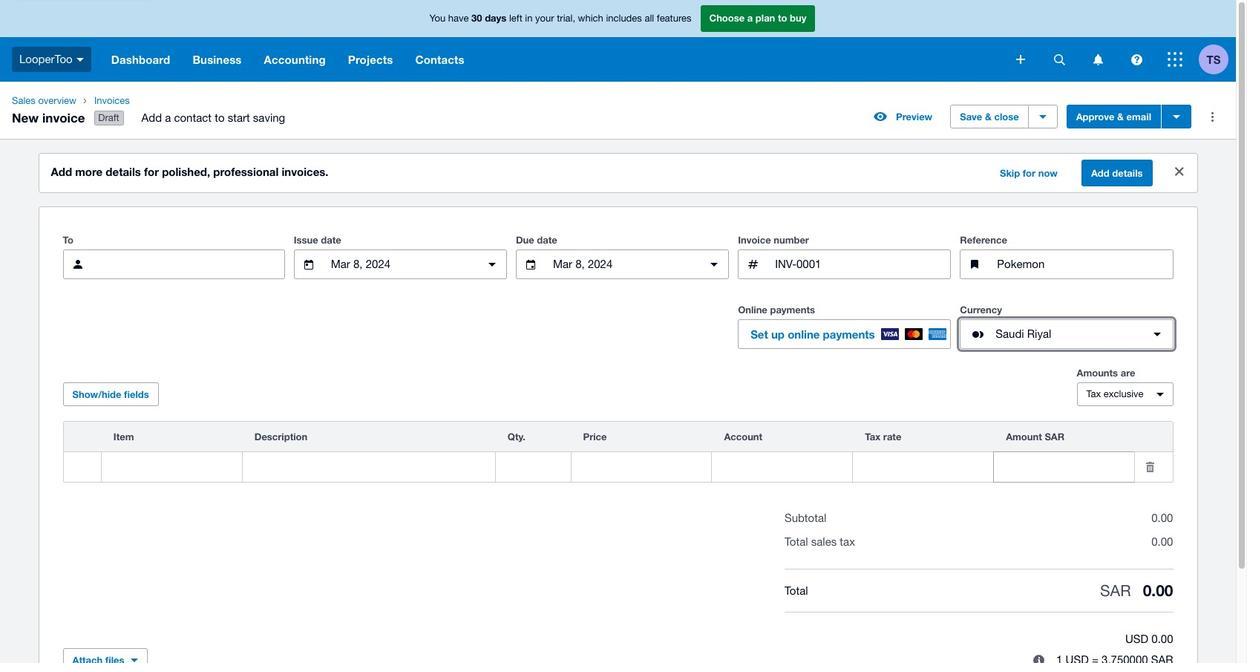 Task type: describe. For each thing, give the bounding box(es) containing it.
accounting
[[264, 53, 326, 66]]

0.00 for sar
[[1143, 581, 1173, 600]]

0 horizontal spatial svg image
[[1131, 54, 1142, 65]]

online
[[738, 304, 768, 316]]

invoices link
[[88, 94, 297, 108]]

plan
[[756, 12, 775, 24]]

skip for now button
[[991, 161, 1067, 185]]

0 horizontal spatial payments
[[770, 304, 815, 316]]

show/hide fields button
[[63, 382, 159, 406]]

online payments
[[738, 304, 815, 316]]

due
[[516, 234, 534, 246]]

approve & email
[[1076, 111, 1152, 123]]

riyal
[[1027, 328, 1052, 340]]

draft
[[98, 112, 119, 123]]

ts button
[[1199, 37, 1236, 82]]

trial,
[[557, 13, 575, 24]]

0.00 for subtotal
[[1152, 512, 1173, 524]]

buy
[[790, 12, 807, 24]]

account
[[724, 431, 763, 443]]

issue
[[294, 234, 318, 246]]

tax exclusive
[[1087, 388, 1144, 400]]

issue date
[[294, 234, 341, 246]]

more
[[75, 165, 103, 178]]

more invoice options image
[[1198, 102, 1227, 132]]

banner containing ts
[[0, 0, 1236, 82]]

add for add a contact to start saving
[[141, 111, 162, 124]]

professional
[[213, 165, 279, 178]]

add more details for polished, professional invoices.
[[51, 165, 329, 178]]

add for add details
[[1091, 167, 1110, 179]]

0.00 for total sales tax
[[1152, 535, 1173, 548]]

are
[[1121, 367, 1136, 379]]

amounts are
[[1077, 367, 1136, 379]]

contacts
[[415, 53, 465, 66]]

none text field inside invoice line item list element
[[243, 453, 495, 481]]

choose
[[709, 12, 745, 24]]

30
[[472, 12, 482, 24]]

sar inside invoice line item list element
[[1045, 431, 1065, 443]]

choose a plan to buy
[[709, 12, 807, 24]]

days
[[485, 12, 507, 24]]

remove image
[[1135, 452, 1165, 482]]

Due date text field
[[552, 250, 694, 279]]

to for plan
[[778, 12, 787, 24]]

set
[[751, 328, 768, 341]]

svg image inside loopertoo popup button
[[76, 58, 84, 61]]

tax for tax rate
[[865, 431, 881, 443]]

usd
[[1126, 633, 1149, 645]]

add for add more details for polished, professional invoices.
[[51, 165, 72, 178]]

close
[[994, 111, 1019, 123]]

Issue date text field
[[329, 250, 471, 279]]

set up online payments button
[[738, 319, 951, 349]]

saudi
[[996, 328, 1024, 340]]

dashboard link
[[100, 37, 181, 82]]

save & close
[[960, 111, 1019, 123]]

& for close
[[985, 111, 992, 123]]

reference
[[960, 234, 1007, 246]]

saving
[[253, 111, 285, 124]]

a for contact
[[165, 111, 171, 124]]

now
[[1038, 167, 1058, 179]]

polished,
[[162, 165, 210, 178]]

tax exclusive button
[[1077, 382, 1173, 406]]

tax for tax exclusive
[[1087, 388, 1101, 400]]

all
[[645, 13, 654, 24]]

description
[[254, 431, 308, 443]]

tax rate
[[865, 431, 902, 443]]

approve & email button
[[1067, 105, 1161, 129]]

date for due date
[[537, 234, 557, 246]]

contact
[[174, 111, 212, 124]]

total for total
[[785, 584, 808, 597]]

To text field
[[98, 250, 284, 279]]

subtotal
[[785, 512, 827, 524]]

loopertoo button
[[0, 37, 100, 82]]

currency info image
[[1024, 645, 1054, 663]]

Invoice number text field
[[774, 250, 951, 279]]

invoice line item list element
[[63, 421, 1173, 483]]

to for contact
[[215, 111, 225, 124]]

fields
[[124, 388, 149, 400]]

1 horizontal spatial svg image
[[1168, 52, 1183, 67]]

which
[[578, 13, 603, 24]]

0 horizontal spatial for
[[144, 165, 159, 178]]

projects
[[348, 53, 393, 66]]

saudi riyal
[[996, 328, 1052, 340]]

invoice
[[42, 110, 85, 125]]

more date options image for issue date
[[477, 250, 507, 279]]

set up online payments
[[751, 328, 875, 341]]

exclusive
[[1104, 388, 1144, 400]]

qty.
[[508, 431, 526, 443]]

total for total sales tax
[[785, 535, 808, 548]]



Task type: vqa. For each thing, say whether or not it's contained in the screenshot.
Issue date's DATE
yes



Task type: locate. For each thing, give the bounding box(es) containing it.
date right 'due'
[[537, 234, 557, 246]]

0 horizontal spatial to
[[215, 111, 225, 124]]

business button
[[181, 37, 253, 82]]

None text field
[[243, 453, 495, 481]]

accounting button
[[253, 37, 337, 82]]

projects button
[[337, 37, 404, 82]]

preview button
[[865, 105, 942, 129]]

tax inside popup button
[[1087, 388, 1101, 400]]

new invoice
[[12, 110, 85, 125]]

1 horizontal spatial add
[[141, 111, 162, 124]]

to left start
[[215, 111, 225, 124]]

1 horizontal spatial to
[[778, 12, 787, 24]]

currency
[[960, 304, 1002, 316]]

business
[[193, 53, 242, 66]]

have
[[448, 13, 469, 24]]

up
[[771, 328, 785, 341]]

0 horizontal spatial tax
[[865, 431, 881, 443]]

tax
[[1087, 388, 1101, 400], [865, 431, 881, 443]]

invoice number
[[738, 234, 809, 246]]

preview
[[896, 111, 933, 123]]

0 vertical spatial sar
[[1045, 431, 1065, 443]]

save & close button
[[950, 105, 1029, 129]]

svg image
[[1168, 52, 1183, 67], [1131, 54, 1142, 65]]

sar up usd
[[1100, 581, 1131, 599]]

ts
[[1207, 52, 1221, 66]]

a for plan
[[747, 12, 753, 24]]

svg image
[[1054, 54, 1065, 65], [1093, 54, 1103, 65], [1016, 55, 1025, 64], [76, 58, 84, 61]]

left
[[509, 13, 522, 24]]

1 vertical spatial sar
[[1100, 581, 1131, 599]]

features
[[657, 13, 692, 24]]

approve
[[1076, 111, 1115, 123]]

includes
[[606, 13, 642, 24]]

add a contact to start saving
[[141, 111, 285, 124]]

sales overview link
[[6, 94, 82, 108]]

0 horizontal spatial more date options image
[[477, 250, 507, 279]]

date
[[321, 234, 341, 246], [537, 234, 557, 246]]

0 horizontal spatial sar
[[1045, 431, 1065, 443]]

add inside button
[[1091, 167, 1110, 179]]

a
[[747, 12, 753, 24], [165, 111, 171, 124]]

close image
[[1175, 167, 1184, 176]]

amount
[[1006, 431, 1042, 443]]

contact element
[[63, 250, 285, 279]]

show/hide fields
[[72, 388, 149, 400]]

for inside button
[[1023, 167, 1036, 179]]

1 horizontal spatial &
[[1117, 111, 1124, 123]]

sar right the amount
[[1045, 431, 1065, 443]]

more line item options element
[[1135, 422, 1173, 452]]

skip
[[1000, 167, 1020, 179]]

0.00
[[1152, 512, 1173, 524], [1152, 535, 1173, 548], [1143, 581, 1173, 600], [1152, 633, 1173, 645]]

invoices.
[[282, 165, 329, 178]]

0 horizontal spatial date
[[321, 234, 341, 246]]

show/hide
[[72, 388, 121, 400]]

skip for now
[[1000, 167, 1058, 179]]

for left polished,
[[144, 165, 159, 178]]

date right issue
[[321, 234, 341, 246]]

1 vertical spatial total
[[785, 584, 808, 597]]

1 vertical spatial to
[[215, 111, 225, 124]]

contacts button
[[404, 37, 476, 82]]

add right now at the top of page
[[1091, 167, 1110, 179]]

payments right online at the right of page
[[823, 328, 875, 341]]

save
[[960, 111, 983, 123]]

payments up online at the right of page
[[770, 304, 815, 316]]

1 horizontal spatial a
[[747, 12, 753, 24]]

item
[[113, 431, 134, 443]]

your
[[535, 13, 554, 24]]

more date options image
[[477, 250, 507, 279], [699, 250, 729, 279]]

banner
[[0, 0, 1236, 82]]

add left more
[[51, 165, 72, 178]]

rate
[[883, 431, 902, 443]]

total down total sales tax
[[785, 584, 808, 597]]

1 horizontal spatial more date options image
[[699, 250, 729, 279]]

you
[[430, 13, 446, 24]]

1 horizontal spatial sar
[[1100, 581, 1131, 599]]

tax inside invoice line item list element
[[865, 431, 881, 443]]

sar
[[1045, 431, 1065, 443], [1100, 581, 1131, 599]]

new
[[12, 110, 39, 125]]

1 horizontal spatial payments
[[823, 328, 875, 341]]

to left buy
[[778, 12, 787, 24]]

svg image up email on the top
[[1131, 54, 1142, 65]]

tax left rate
[[865, 431, 881, 443]]

loopertoo
[[19, 53, 73, 65]]

details inside button
[[1112, 167, 1143, 179]]

payments inside the set up online payments popup button
[[823, 328, 875, 341]]

for
[[144, 165, 159, 178], [1023, 167, 1036, 179]]

usd 0.00
[[1126, 633, 1173, 645]]

1 vertical spatial tax
[[865, 431, 881, 443]]

1 horizontal spatial for
[[1023, 167, 1036, 179]]

more date options image for due date
[[699, 250, 729, 279]]

a left contact
[[165, 111, 171, 124]]

None field
[[102, 453, 242, 481], [496, 453, 571, 481], [571, 453, 712, 481], [994, 453, 1135, 481], [102, 453, 242, 481], [496, 453, 571, 481], [571, 453, 712, 481], [994, 453, 1135, 481]]

1 more date options image from the left
[[477, 250, 507, 279]]

invoice
[[738, 234, 771, 246]]

amounts
[[1077, 367, 1118, 379]]

sales overview
[[12, 95, 76, 106]]

tax down amounts
[[1087, 388, 1101, 400]]

a left plan
[[747, 12, 753, 24]]

total
[[785, 535, 808, 548], [785, 584, 808, 597]]

number
[[774, 234, 809, 246]]

& for email
[[1117, 111, 1124, 123]]

2 more date options image from the left
[[699, 250, 729, 279]]

Reference text field
[[996, 250, 1173, 279]]

& left email on the top
[[1117, 111, 1124, 123]]

1 vertical spatial a
[[165, 111, 171, 124]]

add details
[[1091, 167, 1143, 179]]

2 & from the left
[[1117, 111, 1124, 123]]

1 total from the top
[[785, 535, 808, 548]]

0 vertical spatial tax
[[1087, 388, 1101, 400]]

details
[[106, 165, 141, 178], [1112, 167, 1143, 179]]

0 horizontal spatial details
[[106, 165, 141, 178]]

0 horizontal spatial &
[[985, 111, 992, 123]]

amount sar
[[1006, 431, 1065, 443]]

& right save
[[985, 111, 992, 123]]

1 horizontal spatial details
[[1112, 167, 1143, 179]]

0 vertical spatial total
[[785, 535, 808, 548]]

close button
[[1165, 157, 1194, 186]]

email
[[1127, 111, 1152, 123]]

1 horizontal spatial tax
[[1087, 388, 1101, 400]]

details right more
[[106, 165, 141, 178]]

add details button
[[1082, 160, 1153, 186]]

in
[[525, 13, 533, 24]]

for left now at the top of page
[[1023, 167, 1036, 179]]

0 vertical spatial a
[[747, 12, 753, 24]]

tax
[[840, 535, 855, 548]]

0 vertical spatial payments
[[770, 304, 815, 316]]

2 date from the left
[[537, 234, 557, 246]]

svg image left ts
[[1168, 52, 1183, 67]]

1 date from the left
[[321, 234, 341, 246]]

1 vertical spatial payments
[[823, 328, 875, 341]]

0 horizontal spatial a
[[165, 111, 171, 124]]

0 vertical spatial to
[[778, 12, 787, 24]]

sales
[[811, 535, 837, 548]]

dashboard
[[111, 53, 170, 66]]

start
[[228, 111, 250, 124]]

online
[[788, 328, 820, 341]]

invoice number element
[[738, 250, 951, 279]]

1 & from the left
[[985, 111, 992, 123]]

details left close 'icon'
[[1112, 167, 1143, 179]]

0 horizontal spatial add
[[51, 165, 72, 178]]

invoices
[[94, 95, 130, 106]]

date for issue date
[[321, 234, 341, 246]]

2 horizontal spatial add
[[1091, 167, 1110, 179]]

saudi riyal button
[[960, 319, 1173, 349]]

1 horizontal spatial date
[[537, 234, 557, 246]]

overview
[[38, 95, 76, 106]]

due date
[[516, 234, 557, 246]]

total down subtotal
[[785, 535, 808, 548]]

add
[[141, 111, 162, 124], [51, 165, 72, 178], [1091, 167, 1110, 179]]

sales
[[12, 95, 35, 106]]

add left contact
[[141, 111, 162, 124]]

to
[[63, 234, 73, 246]]

2 total from the top
[[785, 584, 808, 597]]

total sales tax
[[785, 535, 855, 548]]



